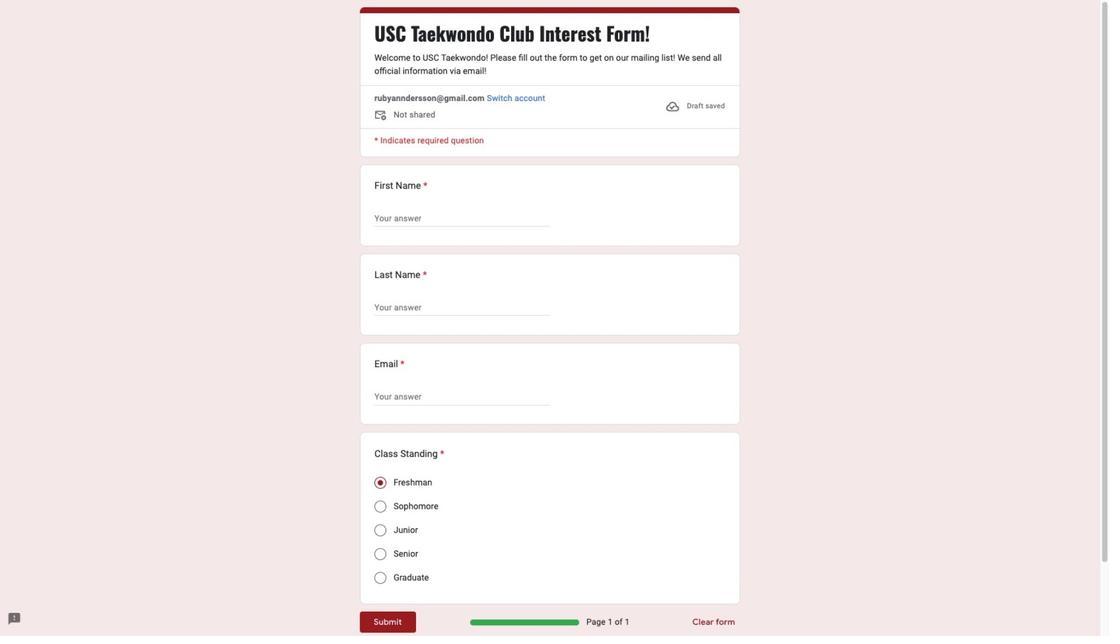 Task type: vqa. For each thing, say whether or not it's contained in the screenshot.
status
yes



Task type: describe. For each thing, give the bounding box(es) containing it.
1 heading from the top
[[375, 21, 650, 45]]

4 heading from the top
[[375, 358, 405, 372]]

Sophomore radio
[[375, 500, 386, 512]]

3 heading from the top
[[375, 268, 427, 283]]

freshman image
[[378, 480, 383, 485]]



Task type: locate. For each thing, give the bounding box(es) containing it.
None text field
[[375, 211, 550, 225]]

progress bar
[[470, 619, 579, 625]]

heading
[[375, 21, 650, 45], [375, 179, 428, 193], [375, 268, 427, 283], [375, 358, 405, 372], [375, 447, 444, 461]]

sophomore image
[[375, 500, 386, 512]]

Senior radio
[[375, 548, 386, 560]]

list
[[360, 164, 740, 604]]

Graduate radio
[[375, 572, 386, 584]]

5 heading from the top
[[375, 447, 444, 461]]

Junior radio
[[375, 524, 386, 536]]

required question element
[[421, 179, 428, 193], [421, 268, 427, 283], [398, 358, 405, 372], [438, 447, 444, 461]]

graduate image
[[375, 572, 386, 584]]

senior image
[[375, 548, 386, 560]]

None text field
[[375, 300, 550, 315], [375, 390, 550, 404], [375, 300, 550, 315], [375, 390, 550, 404]]

report a problem to google image
[[7, 612, 21, 626]]

2 heading from the top
[[375, 179, 428, 193]]

junior image
[[375, 524, 386, 536]]

your email and google account are not part of your response image
[[375, 109, 394, 123], [375, 109, 389, 123]]

status
[[666, 92, 725, 121]]

Freshman radio
[[375, 477, 386, 489]]



